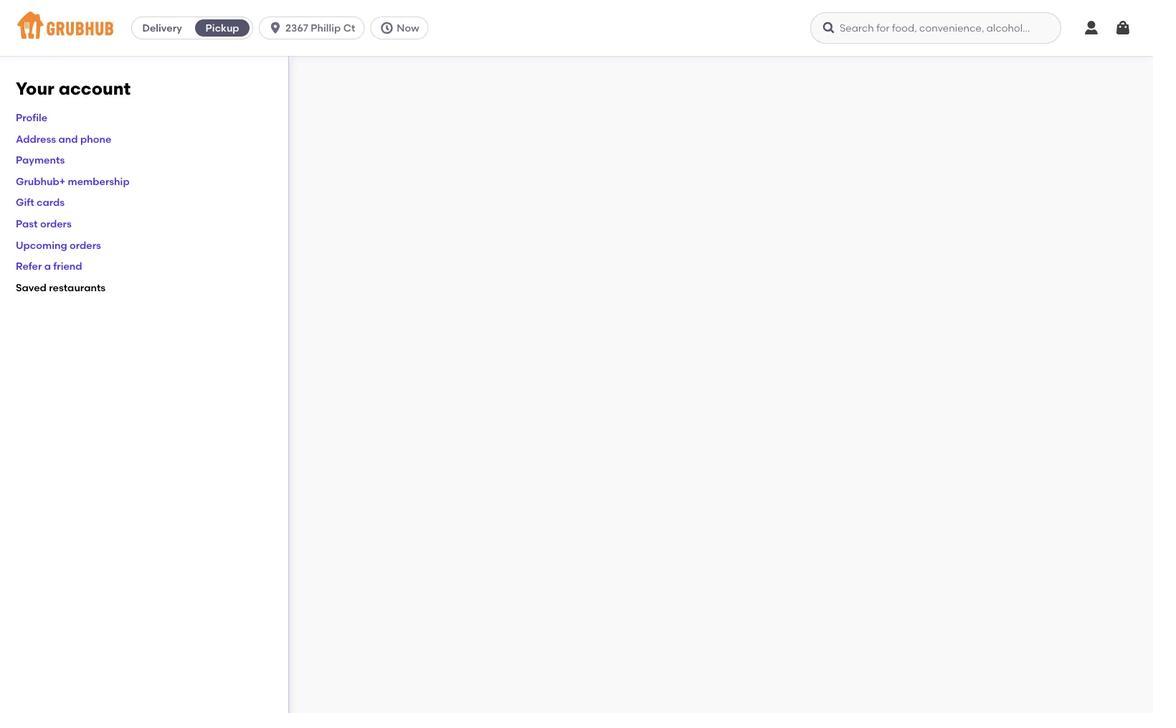 Task type: vqa. For each thing, say whether or not it's contained in the screenshot.
Upcoming orders link
yes



Task type: describe. For each thing, give the bounding box(es) containing it.
a
[[44, 260, 51, 272]]

saved restaurants
[[16, 281, 106, 293]]

now button
[[370, 17, 435, 39]]

grubhub+ membership link
[[16, 175, 130, 187]]

refer
[[16, 260, 42, 272]]

svg image
[[268, 21, 283, 35]]

svg image inside now button
[[380, 21, 394, 35]]

2367 phillip ct
[[286, 22, 355, 34]]

friend
[[53, 260, 82, 272]]

upcoming
[[16, 239, 67, 251]]

phone
[[80, 133, 111, 145]]

phillip
[[311, 22, 341, 34]]

grubhub+ membership
[[16, 175, 130, 187]]

main navigation navigation
[[0, 0, 1154, 56]]

address and phone link
[[16, 133, 111, 145]]

ct
[[343, 22, 355, 34]]

payments link
[[16, 154, 65, 166]]

address
[[16, 133, 56, 145]]

address and phone
[[16, 133, 111, 145]]

delivery button
[[132, 17, 192, 39]]

profile
[[16, 111, 47, 124]]

restaurants
[[49, 281, 106, 293]]

gift cards
[[16, 196, 65, 209]]

upcoming orders link
[[16, 239, 101, 251]]

membership
[[68, 175, 130, 187]]

Search for food, convenience, alcohol... search field
[[811, 12, 1062, 44]]

2367 phillip ct button
[[259, 17, 370, 39]]

refer a friend
[[16, 260, 82, 272]]

saved restaurants link
[[16, 281, 106, 293]]



Task type: locate. For each thing, give the bounding box(es) containing it.
svg image
[[1084, 19, 1101, 37], [1115, 19, 1132, 37], [380, 21, 394, 35], [822, 21, 837, 35]]

upcoming orders
[[16, 239, 101, 251]]

delivery
[[142, 22, 182, 34]]

orders up upcoming orders
[[40, 218, 72, 230]]

profile link
[[16, 111, 47, 124]]

saved
[[16, 281, 47, 293]]

your
[[16, 78, 54, 99]]

grubhub+
[[16, 175, 65, 187]]

past orders link
[[16, 218, 72, 230]]

refer a friend link
[[16, 260, 82, 272]]

cards
[[37, 196, 65, 209]]

your account
[[16, 78, 131, 99]]

0 vertical spatial orders
[[40, 218, 72, 230]]

orders up the friend
[[70, 239, 101, 251]]

account
[[59, 78, 131, 99]]

2367
[[286, 22, 309, 34]]

orders for upcoming orders
[[70, 239, 101, 251]]

pickup button
[[192, 17, 253, 39]]

past
[[16, 218, 38, 230]]

past orders
[[16, 218, 72, 230]]

payments
[[16, 154, 65, 166]]

pickup
[[206, 22, 239, 34]]

gift cards link
[[16, 196, 65, 209]]

1 vertical spatial orders
[[70, 239, 101, 251]]

orders
[[40, 218, 72, 230], [70, 239, 101, 251]]

orders for past orders
[[40, 218, 72, 230]]

now
[[397, 22, 419, 34]]

and
[[58, 133, 78, 145]]

gift
[[16, 196, 34, 209]]



